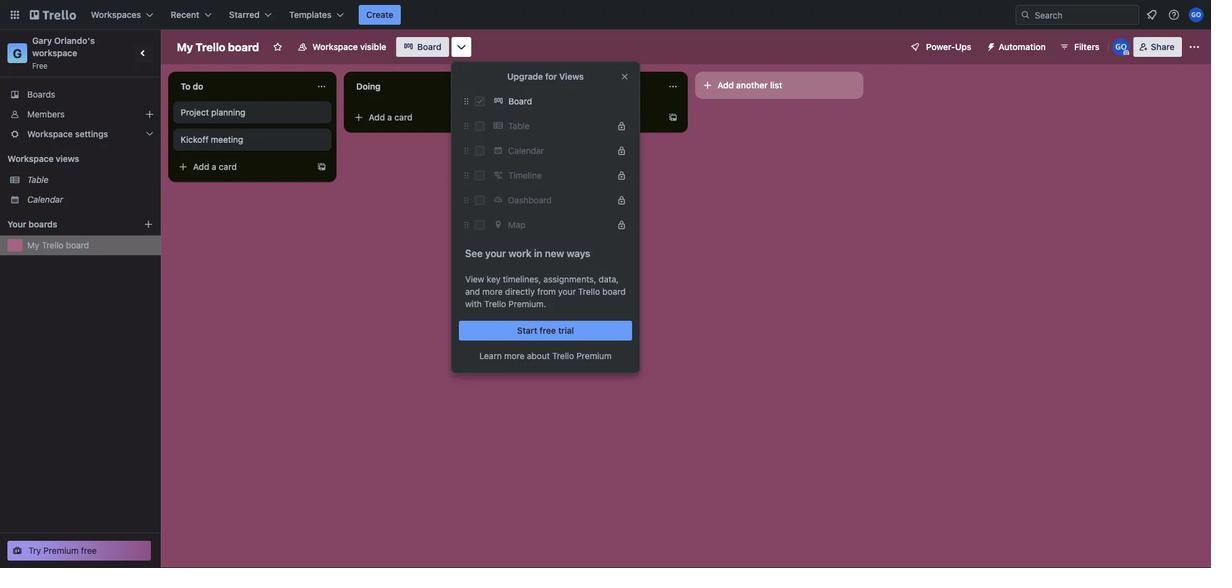 Task type: locate. For each thing, give the bounding box(es) containing it.
a down kickoff meeting
[[212, 162, 216, 172]]

add another list button
[[695, 72, 863, 99]]

dashboard
[[508, 195, 552, 205]]

workspace down templates dropdown button
[[312, 42, 358, 52]]

0 vertical spatial workspace
[[312, 42, 358, 52]]

premium down start free trial link
[[576, 351, 612, 361]]

board link left customize views image
[[396, 37, 449, 57]]

board inside view key timelines, assignments, data, and more directly from your trello board with trello premium.
[[602, 287, 626, 297]]

add for to do
[[193, 162, 209, 172]]

automation
[[999, 42, 1046, 52]]

1 horizontal spatial free
[[540, 326, 556, 336]]

0 vertical spatial board
[[417, 42, 442, 52]]

create from template… image
[[492, 113, 502, 122], [668, 113, 678, 122], [317, 162, 327, 172]]

1 horizontal spatial table
[[508, 121, 530, 131]]

1 vertical spatial calendar
[[27, 195, 63, 205]]

with
[[465, 299, 482, 309]]

your
[[485, 248, 506, 259], [558, 287, 576, 297]]

1 horizontal spatial my trello board
[[177, 40, 259, 54]]

my trello board link
[[27, 239, 153, 252]]

my down 'your boards'
[[27, 240, 39, 251]]

0 horizontal spatial add a card
[[193, 162, 237, 172]]

workspace down members
[[27, 129, 73, 139]]

see your work in new ways
[[465, 248, 590, 259]]

gary
[[32, 36, 52, 46]]

create from template… image for to do
[[317, 162, 327, 172]]

upgrade for views
[[507, 71, 584, 82]]

do
[[193, 81, 203, 92]]

add a card
[[369, 112, 413, 122], [193, 162, 237, 172]]

card for doing
[[394, 112, 413, 122]]

0 horizontal spatial create from template… image
[[317, 162, 327, 172]]

learn more about trello premium link
[[479, 350, 612, 362]]

start
[[517, 326, 537, 336]]

board link
[[396, 37, 449, 57], [490, 92, 632, 111]]

0 vertical spatial table
[[508, 121, 530, 131]]

trello inside board name 'text box'
[[196, 40, 225, 54]]

add a card down doing
[[369, 112, 413, 122]]

0 vertical spatial a
[[387, 112, 392, 122]]

ways
[[567, 248, 590, 259]]

board
[[417, 42, 442, 52], [508, 96, 532, 106]]

work
[[509, 248, 532, 259]]

0 vertical spatial my trello board
[[177, 40, 259, 54]]

free
[[540, 326, 556, 336], [81, 546, 97, 556]]

filters button
[[1056, 37, 1103, 57]]

your right see at the top of the page
[[485, 248, 506, 259]]

free left trial
[[540, 326, 556, 336]]

board down your boards with 1 items element
[[66, 240, 89, 251]]

1 vertical spatial board link
[[490, 92, 632, 111]]

board down starred
[[228, 40, 259, 54]]

0 vertical spatial board link
[[396, 37, 449, 57]]

search image
[[1021, 10, 1030, 20]]

0 horizontal spatial my
[[27, 240, 39, 251]]

1 vertical spatial my
[[27, 240, 39, 251]]

a for to do
[[212, 162, 216, 172]]

Doing text field
[[349, 77, 485, 96]]

workspace settings
[[27, 129, 108, 139]]

2 horizontal spatial add
[[717, 80, 734, 90]]

my
[[177, 40, 193, 54], [27, 240, 39, 251]]

0 horizontal spatial card
[[219, 162, 237, 172]]

1 vertical spatial your
[[558, 287, 576, 297]]

key
[[487, 274, 501, 285]]

1 horizontal spatial my
[[177, 40, 193, 54]]

2 vertical spatial workspace
[[7, 154, 54, 164]]

try premium free button
[[7, 541, 151, 561]]

power-
[[926, 42, 955, 52]]

and
[[465, 287, 480, 297]]

1 vertical spatial a
[[212, 162, 216, 172]]

more down the key
[[482, 287, 503, 297]]

primary element
[[0, 0, 1211, 30]]

0 vertical spatial free
[[540, 326, 556, 336]]

more right the learn
[[504, 351, 525, 361]]

workspace inside popup button
[[27, 129, 73, 139]]

workspace inside button
[[312, 42, 358, 52]]

calendar up boards
[[27, 195, 63, 205]]

kickoff meeting
[[181, 135, 243, 145]]

0 vertical spatial add a card button
[[349, 108, 487, 127]]

workspace visible button
[[290, 37, 394, 57]]

0 vertical spatial card
[[394, 112, 413, 122]]

1 vertical spatial more
[[504, 351, 525, 361]]

workspace
[[312, 42, 358, 52], [27, 129, 73, 139], [7, 154, 54, 164]]

upgrade
[[507, 71, 543, 82]]

board link down for
[[490, 92, 632, 111]]

add inside add another list button
[[717, 80, 734, 90]]

add a card button down doing "text box"
[[349, 108, 487, 127]]

workspace views
[[7, 154, 79, 164]]

1 vertical spatial board
[[508, 96, 532, 106]]

my down "recent"
[[177, 40, 193, 54]]

card
[[394, 112, 413, 122], [219, 162, 237, 172]]

premium right try
[[43, 546, 79, 556]]

0 vertical spatial calendar
[[508, 146, 544, 156]]

0 vertical spatial my
[[177, 40, 193, 54]]

try
[[28, 546, 41, 556]]

trello down boards
[[42, 240, 64, 251]]

project
[[181, 107, 209, 118]]

free right try
[[81, 546, 97, 556]]

0 vertical spatial add a card
[[369, 112, 413, 122]]

0 horizontal spatial more
[[482, 287, 503, 297]]

1 horizontal spatial board
[[228, 40, 259, 54]]

1 horizontal spatial a
[[387, 112, 392, 122]]

add a card button for doing
[[349, 108, 487, 127]]

1 horizontal spatial add
[[369, 112, 385, 122]]

premium
[[576, 351, 612, 361], [43, 546, 79, 556]]

table down workspace views
[[27, 175, 49, 185]]

board left customize views image
[[417, 42, 442, 52]]

kickoff meeting link
[[181, 134, 324, 146]]

0 horizontal spatial a
[[212, 162, 216, 172]]

my trello board down your boards with 1 items element
[[27, 240, 89, 251]]

orlando's
[[54, 36, 95, 46]]

0 horizontal spatial add a card button
[[173, 157, 312, 177]]

add a card down kickoff meeting
[[193, 162, 237, 172]]

1 horizontal spatial add a card
[[369, 112, 413, 122]]

0 vertical spatial board
[[228, 40, 259, 54]]

add for doing
[[369, 112, 385, 122]]

my inside board name 'text box'
[[177, 40, 193, 54]]

add down kickoff
[[193, 162, 209, 172]]

card down doing "text box"
[[394, 112, 413, 122]]

workspace left views
[[7, 154, 54, 164]]

1 vertical spatial card
[[219, 162, 237, 172]]

0 horizontal spatial my trello board
[[27, 240, 89, 251]]

table up timeline
[[508, 121, 530, 131]]

0 vertical spatial more
[[482, 287, 503, 297]]

add a card button down kickoff meeting link
[[173, 157, 312, 177]]

1 horizontal spatial your
[[558, 287, 576, 297]]

0 horizontal spatial table
[[27, 175, 49, 185]]

0 horizontal spatial premium
[[43, 546, 79, 556]]

kickoff
[[181, 135, 209, 145]]

1 horizontal spatial card
[[394, 112, 413, 122]]

1 vertical spatial premium
[[43, 546, 79, 556]]

trello right with
[[484, 299, 506, 309]]

trello right about
[[552, 351, 574, 361]]

views
[[56, 154, 79, 164]]

2 vertical spatial board
[[602, 287, 626, 297]]

a down doing "text box"
[[387, 112, 392, 122]]

my trello board
[[177, 40, 259, 54], [27, 240, 89, 251]]

sm image
[[981, 37, 999, 54]]

add down doing
[[369, 112, 385, 122]]

add another list
[[717, 80, 782, 90]]

2 vertical spatial add
[[193, 162, 209, 172]]

data,
[[599, 274, 619, 285]]

board
[[228, 40, 259, 54], [66, 240, 89, 251], [602, 287, 626, 297]]

1 vertical spatial table
[[27, 175, 49, 185]]

1 horizontal spatial calendar
[[508, 146, 544, 156]]

power-ups button
[[901, 37, 979, 57]]

1 horizontal spatial add a card button
[[349, 108, 487, 127]]

view
[[465, 274, 484, 285]]

card down meeting
[[219, 162, 237, 172]]

add left another
[[717, 80, 734, 90]]

0 horizontal spatial board
[[417, 42, 442, 52]]

workspace settings button
[[0, 124, 161, 144]]

calendar up timeline
[[508, 146, 544, 156]]

your down assignments,
[[558, 287, 576, 297]]

card for to do
[[219, 162, 237, 172]]

0 horizontal spatial free
[[81, 546, 97, 556]]

0 horizontal spatial board link
[[396, 37, 449, 57]]

1 vertical spatial add a card
[[193, 162, 237, 172]]

my trello board down starred
[[177, 40, 259, 54]]

1 vertical spatial add
[[369, 112, 385, 122]]

1 vertical spatial workspace
[[27, 129, 73, 139]]

board down upgrade
[[508, 96, 532, 106]]

add a card button for to do
[[173, 157, 312, 177]]

for
[[545, 71, 557, 82]]

0 vertical spatial add
[[717, 80, 734, 90]]

table
[[508, 121, 530, 131], [27, 175, 49, 185]]

Board name text field
[[171, 37, 265, 57]]

0 horizontal spatial calendar
[[27, 195, 63, 205]]

free inside start free trial link
[[540, 326, 556, 336]]

1 vertical spatial free
[[81, 546, 97, 556]]

view key timelines, assignments, data, and more directly from your trello board with trello premium.
[[465, 274, 626, 309]]

1 vertical spatial add a card button
[[173, 157, 312, 177]]

this member is an admin of this board. image
[[1124, 50, 1129, 56]]

1 horizontal spatial premium
[[576, 351, 612, 361]]

your boards with 1 items element
[[7, 217, 125, 232]]

0 horizontal spatial add
[[193, 162, 209, 172]]

your
[[7, 219, 26, 229]]

add a card button
[[349, 108, 487, 127], [173, 157, 312, 177]]

add
[[717, 80, 734, 90], [369, 112, 385, 122], [193, 162, 209, 172]]

trello down recent popup button
[[196, 40, 225, 54]]

0 notifications image
[[1144, 7, 1159, 22]]

board down data,
[[602, 287, 626, 297]]

1 horizontal spatial create from template… image
[[492, 113, 502, 122]]

2 horizontal spatial board
[[602, 287, 626, 297]]

0 vertical spatial your
[[485, 248, 506, 259]]

1 vertical spatial board
[[66, 240, 89, 251]]

2 horizontal spatial create from template… image
[[668, 113, 678, 122]]



Task type: vqa. For each thing, say whether or not it's contained in the screenshot.
Start free trial
yes



Task type: describe. For each thing, give the bounding box(es) containing it.
meeting
[[211, 135, 243, 145]]

back to home image
[[30, 5, 76, 25]]

done
[[532, 81, 554, 92]]

g
[[13, 46, 22, 60]]

doing
[[356, 81, 381, 92]]

gary orlando's workspace link
[[32, 36, 97, 58]]

boards link
[[0, 85, 161, 105]]

directly
[[505, 287, 535, 297]]

a for doing
[[387, 112, 392, 122]]

workspace for workspace views
[[7, 154, 54, 164]]

learn
[[479, 351, 502, 361]]

your inside view key timelines, assignments, data, and more directly from your trello board with trello premium.
[[558, 287, 576, 297]]

workspaces button
[[84, 5, 161, 25]]

0 horizontal spatial board
[[66, 240, 89, 251]]

my trello board inside board name 'text box'
[[177, 40, 259, 54]]

start free trial link
[[459, 321, 632, 341]]

calendar inside calendar link
[[27, 195, 63, 205]]

assignments,
[[543, 274, 596, 285]]

templates
[[289, 10, 332, 20]]

your boards
[[7, 219, 57, 229]]

gary orlando's workspace free
[[32, 36, 97, 70]]

open information menu image
[[1168, 9, 1180, 21]]

timeline
[[508, 170, 542, 181]]

add board image
[[143, 220, 153, 229]]

planning
[[211, 107, 245, 118]]

table link
[[27, 174, 153, 186]]

project planning link
[[181, 106, 324, 119]]

map
[[508, 220, 526, 230]]

starred
[[229, 10, 260, 20]]

board inside 'text box'
[[228, 40, 259, 54]]

free inside try premium free button
[[81, 546, 97, 556]]

workspace
[[32, 48, 77, 58]]

another
[[736, 80, 768, 90]]

switch to… image
[[9, 9, 21, 21]]

close popover image
[[620, 72, 630, 82]]

add a card for doing
[[369, 112, 413, 122]]

gary orlando (garyorlando) image
[[1189, 7, 1204, 22]]

add a card for to do
[[193, 162, 237, 172]]

in
[[534, 248, 542, 259]]

members link
[[0, 105, 161, 124]]

To do text field
[[173, 77, 309, 96]]

visible
[[360, 42, 386, 52]]

0 horizontal spatial your
[[485, 248, 506, 259]]

timelines,
[[503, 274, 541, 285]]

workspaces
[[91, 10, 141, 20]]

free
[[32, 61, 48, 70]]

members
[[27, 109, 65, 119]]

calendar link
[[27, 194, 153, 206]]

learn more about trello premium
[[479, 351, 612, 361]]

1 horizontal spatial board
[[508, 96, 532, 106]]

premium inside button
[[43, 546, 79, 556]]

workspace for workspace settings
[[27, 129, 73, 139]]

Search field
[[1030, 6, 1139, 24]]

templates button
[[282, 5, 351, 25]]

from
[[537, 287, 556, 297]]

list
[[770, 80, 782, 90]]

starred button
[[222, 5, 279, 25]]

power-ups
[[926, 42, 971, 52]]

more inside view key timelines, assignments, data, and more directly from your trello board with trello premium.
[[482, 287, 503, 297]]

trial
[[558, 326, 574, 336]]

Done text field
[[525, 77, 661, 96]]

ups
[[955, 42, 971, 52]]

1 vertical spatial my trello board
[[27, 240, 89, 251]]

create from template… image for doing
[[492, 113, 502, 122]]

automation button
[[981, 37, 1053, 57]]

recent button
[[163, 5, 219, 25]]

see
[[465, 248, 483, 259]]

trello down assignments,
[[578, 287, 600, 297]]

premium.
[[508, 299, 546, 309]]

try premium free
[[28, 546, 97, 556]]

0 vertical spatial premium
[[576, 351, 612, 361]]

about
[[527, 351, 550, 361]]

filters
[[1074, 42, 1100, 52]]

share
[[1151, 42, 1175, 52]]

gary orlando (garyorlando) image
[[1113, 38, 1130, 56]]

new
[[545, 248, 564, 259]]

workspace for workspace visible
[[312, 42, 358, 52]]

project planning
[[181, 107, 245, 118]]

workspace navigation collapse icon image
[[135, 45, 152, 62]]

boards
[[27, 89, 55, 100]]

views
[[559, 71, 584, 82]]

g link
[[7, 43, 27, 63]]

show menu image
[[1188, 41, 1201, 53]]

start free trial
[[517, 326, 574, 336]]

create
[[366, 10, 393, 20]]

share button
[[1134, 37, 1182, 57]]

1 horizontal spatial board link
[[490, 92, 632, 111]]

boards
[[28, 219, 57, 229]]

workspace visible
[[312, 42, 386, 52]]

recent
[[171, 10, 199, 20]]

customize views image
[[455, 41, 467, 53]]

create button
[[359, 5, 401, 25]]

to
[[181, 81, 191, 92]]

1 horizontal spatial more
[[504, 351, 525, 361]]

to do
[[181, 81, 203, 92]]

star or unstar board image
[[273, 42, 283, 52]]

settings
[[75, 129, 108, 139]]



